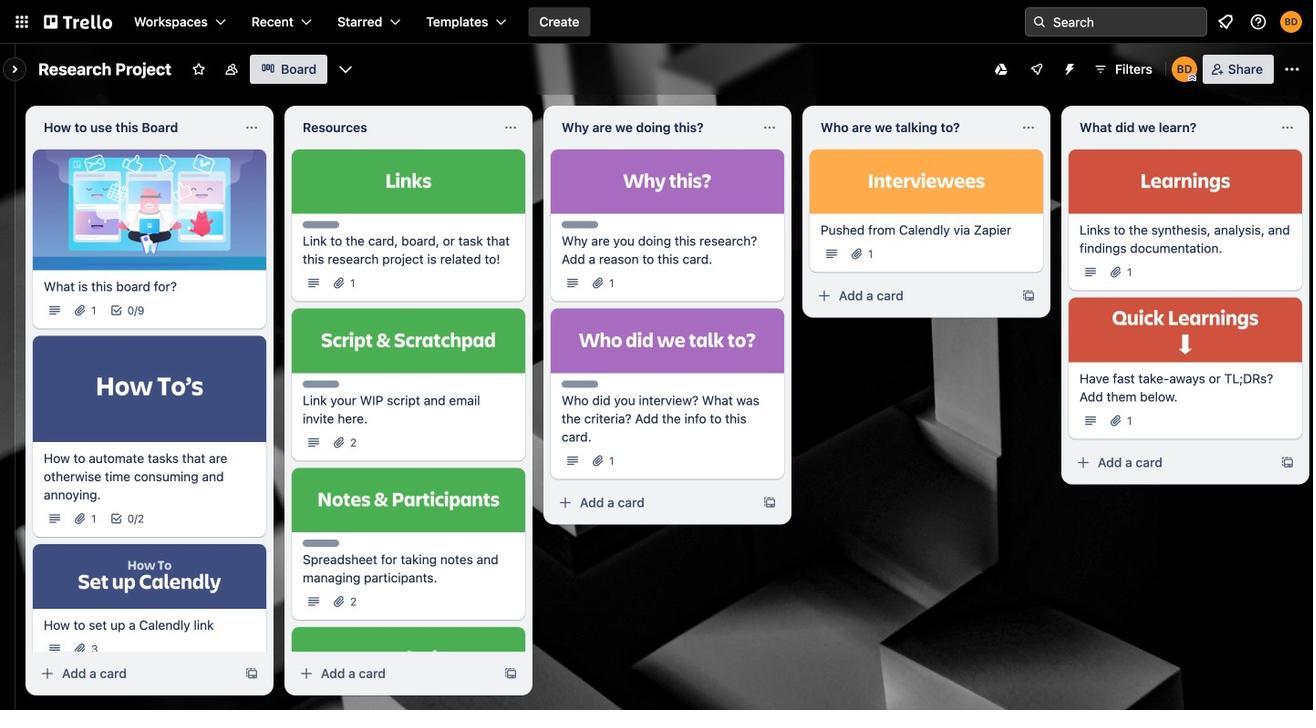 Task type: locate. For each thing, give the bounding box(es) containing it.
search image
[[1032, 15, 1047, 29]]

Search field
[[1047, 9, 1206, 35]]

barb dwyer (barbdwyer3) image
[[1280, 11, 1302, 33]]

back to home image
[[44, 7, 112, 36]]

barb dwyer (barbdwyer3) image
[[1171, 57, 1197, 82]]

this member is an admin of this board. image
[[1188, 74, 1196, 82]]

google drive icon image
[[995, 63, 1008, 76]]

None text field
[[33, 113, 237, 142], [551, 113, 755, 142], [1069, 113, 1273, 142], [33, 113, 237, 142], [551, 113, 755, 142], [1069, 113, 1273, 142]]

0 notifications image
[[1215, 11, 1236, 33]]

color: black, title: "needs personalization" element
[[303, 221, 339, 229], [562, 221, 598, 229], [303, 381, 339, 388], [562, 381, 598, 388], [303, 540, 339, 547]]

create from template… image
[[1021, 289, 1036, 303], [1280, 455, 1295, 470], [762, 495, 777, 510], [503, 667, 518, 681]]

star or unstar board image
[[192, 62, 206, 77]]

workspace visible image
[[224, 62, 239, 77]]

None text field
[[292, 113, 496, 142], [810, 113, 1014, 142], [292, 113, 496, 142], [810, 113, 1014, 142]]

primary element
[[0, 0, 1313, 44]]

show menu image
[[1283, 60, 1301, 78]]



Task type: vqa. For each thing, say whether or not it's contained in the screenshot.
"Consistency is everything !"
no



Task type: describe. For each thing, give the bounding box(es) containing it.
Board name text field
[[29, 55, 181, 84]]

customize views image
[[337, 60, 355, 78]]

automation image
[[1055, 55, 1080, 80]]

create from template… image
[[244, 667, 259, 681]]

power ups image
[[1029, 62, 1044, 77]]

open information menu image
[[1249, 13, 1267, 31]]



